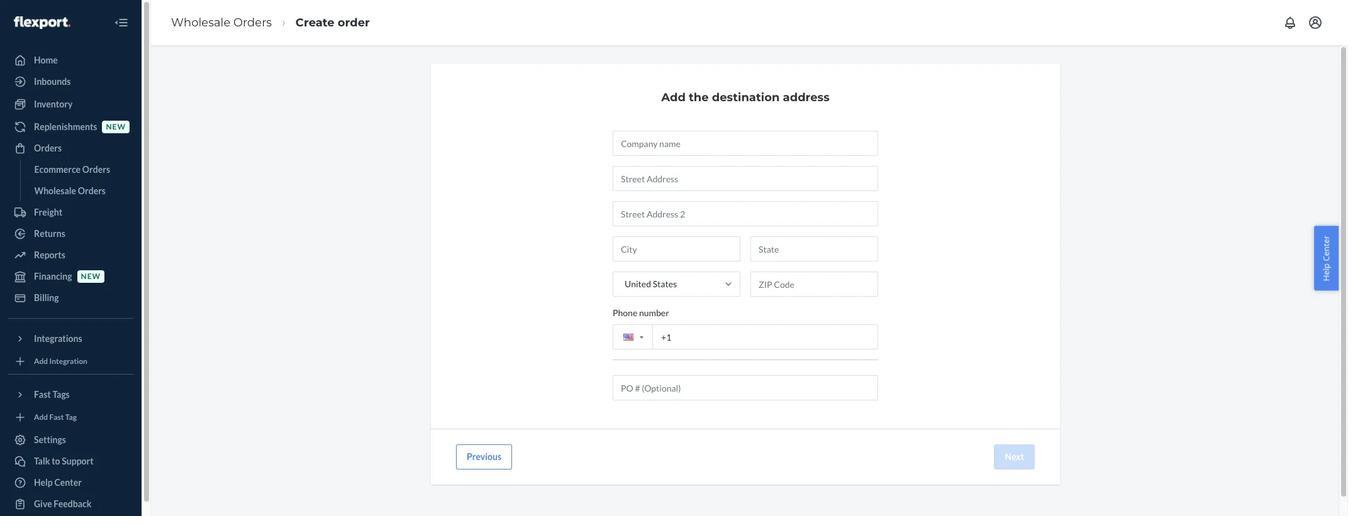 Task type: describe. For each thing, give the bounding box(es) containing it.
home link
[[8, 50, 134, 70]]

next button
[[994, 445, 1035, 470]]

previous button
[[456, 445, 512, 470]]

returns
[[34, 228, 65, 239]]

0 horizontal spatial center
[[54, 478, 82, 488]]

settings link
[[8, 430, 134, 450]]

add fast tag
[[34, 413, 77, 422]]

destination
[[712, 91, 780, 104]]

State text field
[[751, 237, 878, 262]]

returns link
[[8, 224, 134, 244]]

1 vertical spatial wholesale
[[34, 186, 76, 196]]

orders link
[[8, 138, 134, 159]]

add integration
[[34, 357, 87, 366]]

reports
[[34, 250, 65, 260]]

freight link
[[8, 203, 134, 223]]

wholesale inside breadcrumbs navigation
[[171, 16, 230, 29]]

add for add integration
[[34, 357, 48, 366]]

create order
[[296, 16, 370, 29]]

billing link
[[8, 288, 134, 308]]

tag
[[65, 413, 77, 422]]

to
[[52, 456, 60, 467]]

talk to support button
[[8, 452, 134, 472]]

1 vertical spatial fast
[[49, 413, 64, 422]]

help inside help center button
[[1321, 263, 1332, 281]]

help center button
[[1315, 226, 1339, 291]]

integrations button
[[8, 329, 134, 349]]

orders down ecommerce orders link
[[78, 186, 106, 196]]

tags
[[52, 389, 70, 400]]

states
[[653, 279, 677, 289]]

united states
[[625, 279, 677, 289]]

help inside the help center link
[[34, 478, 53, 488]]

billing
[[34, 293, 59, 303]]

talk
[[34, 456, 50, 467]]

open notifications image
[[1283, 15, 1298, 30]]

united
[[625, 279, 651, 289]]

integrations
[[34, 333, 82, 344]]

inventory link
[[8, 94, 134, 115]]

add the destination address
[[661, 91, 830, 104]]

talk to support
[[34, 456, 94, 467]]

1 (702) 123-4567 telephone field
[[613, 325, 878, 350]]

0 horizontal spatial help center
[[34, 478, 82, 488]]

fast tags button
[[8, 385, 134, 405]]

breadcrumbs navigation
[[161, 4, 380, 41]]

fast tags
[[34, 389, 70, 400]]

settings
[[34, 435, 66, 445]]

create
[[296, 16, 335, 29]]

home
[[34, 55, 58, 65]]

create order link
[[296, 16, 370, 29]]

Company name text field
[[613, 131, 878, 156]]

add fast tag link
[[8, 410, 134, 425]]

1 vertical spatial wholesale orders link
[[28, 181, 134, 201]]

Street Address text field
[[613, 166, 878, 191]]



Task type: vqa. For each thing, say whether or not it's contained in the screenshot.
the leftmost do
no



Task type: locate. For each thing, give the bounding box(es) containing it.
financing
[[34, 271, 72, 282]]

inventory
[[34, 99, 73, 109]]

fast inside dropdown button
[[34, 389, 51, 400]]

inbounds link
[[8, 72, 134, 92]]

center
[[1321, 235, 1332, 261], [54, 478, 82, 488]]

new up orders 'link'
[[106, 122, 126, 132]]

add left the
[[661, 91, 686, 104]]

2 vertical spatial add
[[34, 413, 48, 422]]

City text field
[[613, 237, 741, 262]]

orders down orders 'link'
[[82, 164, 110, 175]]

0 vertical spatial new
[[106, 122, 126, 132]]

orders left the create
[[233, 16, 272, 29]]

united states: + 1 image
[[640, 336, 644, 339]]

0 horizontal spatial wholesale orders
[[34, 186, 106, 196]]

wholesale
[[171, 16, 230, 29], [34, 186, 76, 196]]

1 vertical spatial center
[[54, 478, 82, 488]]

center inside button
[[1321, 235, 1332, 261]]

0 vertical spatial add
[[661, 91, 686, 104]]

1 vertical spatial help center
[[34, 478, 82, 488]]

fast left tag
[[49, 413, 64, 422]]

1 horizontal spatial center
[[1321, 235, 1332, 261]]

0 horizontal spatial wholesale orders link
[[28, 181, 134, 201]]

add up settings
[[34, 413, 48, 422]]

PO # (Optional) text field
[[613, 376, 878, 401]]

give feedback
[[34, 499, 91, 510]]

order
[[338, 16, 370, 29]]

give feedback button
[[8, 495, 134, 515]]

1 horizontal spatial wholesale
[[171, 16, 230, 29]]

1 vertical spatial help
[[34, 478, 53, 488]]

1 horizontal spatial wholesale orders
[[171, 16, 272, 29]]

new for replenishments
[[106, 122, 126, 132]]

new
[[106, 122, 126, 132], [81, 272, 101, 282]]

integration
[[49, 357, 87, 366]]

freight
[[34, 207, 62, 218]]

next
[[1005, 452, 1024, 462]]

0 vertical spatial center
[[1321, 235, 1332, 261]]

orders
[[233, 16, 272, 29], [34, 143, 62, 154], [82, 164, 110, 175], [78, 186, 106, 196]]

ecommerce orders
[[34, 164, 110, 175]]

wholesale orders link
[[171, 16, 272, 29], [28, 181, 134, 201]]

1 horizontal spatial help center
[[1321, 235, 1332, 281]]

1 vertical spatial new
[[81, 272, 101, 282]]

support
[[62, 456, 94, 467]]

previous
[[467, 452, 501, 462]]

0 vertical spatial wholesale orders
[[171, 16, 272, 29]]

give
[[34, 499, 52, 510]]

add for add the destination address
[[661, 91, 686, 104]]

close navigation image
[[114, 15, 129, 30]]

add
[[661, 91, 686, 104], [34, 357, 48, 366], [34, 413, 48, 422]]

ecommerce orders link
[[28, 160, 134, 180]]

fast left tags
[[34, 389, 51, 400]]

1 vertical spatial wholesale orders
[[34, 186, 106, 196]]

help center inside button
[[1321, 235, 1332, 281]]

add integration link
[[8, 354, 134, 369]]

orders up ecommerce at the top left
[[34, 143, 62, 154]]

reports link
[[8, 245, 134, 266]]

0 vertical spatial fast
[[34, 389, 51, 400]]

ZIP Code text field
[[751, 272, 878, 297]]

1 horizontal spatial wholesale orders link
[[171, 16, 272, 29]]

help
[[1321, 263, 1332, 281], [34, 478, 53, 488]]

inbounds
[[34, 76, 71, 87]]

wholesale orders
[[171, 16, 272, 29], [34, 186, 106, 196]]

feedback
[[54, 499, 91, 510]]

orders inside 'link'
[[34, 143, 62, 154]]

0 horizontal spatial help
[[34, 478, 53, 488]]

orders inside breadcrumbs navigation
[[233, 16, 272, 29]]

Street Address 2 text field
[[613, 201, 878, 227]]

fast
[[34, 389, 51, 400], [49, 413, 64, 422]]

the
[[689, 91, 709, 104]]

address
[[783, 91, 830, 104]]

flexport logo image
[[14, 16, 70, 29]]

0 horizontal spatial wholesale
[[34, 186, 76, 196]]

replenishments
[[34, 121, 97, 132]]

0 vertical spatial wholesale
[[171, 16, 230, 29]]

add left integration
[[34, 357, 48, 366]]

1 vertical spatial add
[[34, 357, 48, 366]]

new down reports link
[[81, 272, 101, 282]]

0 vertical spatial wholesale orders link
[[171, 16, 272, 29]]

1 horizontal spatial help
[[1321, 263, 1332, 281]]

0 horizontal spatial new
[[81, 272, 101, 282]]

help center
[[1321, 235, 1332, 281], [34, 478, 82, 488]]

open account menu image
[[1308, 15, 1323, 30]]

add for add fast tag
[[34, 413, 48, 422]]

help center link
[[8, 473, 134, 493]]

0 vertical spatial help
[[1321, 263, 1332, 281]]

new for financing
[[81, 272, 101, 282]]

0 vertical spatial help center
[[1321, 235, 1332, 281]]

ecommerce
[[34, 164, 81, 175]]

wholesale orders inside breadcrumbs navigation
[[171, 16, 272, 29]]

1 horizontal spatial new
[[106, 122, 126, 132]]



